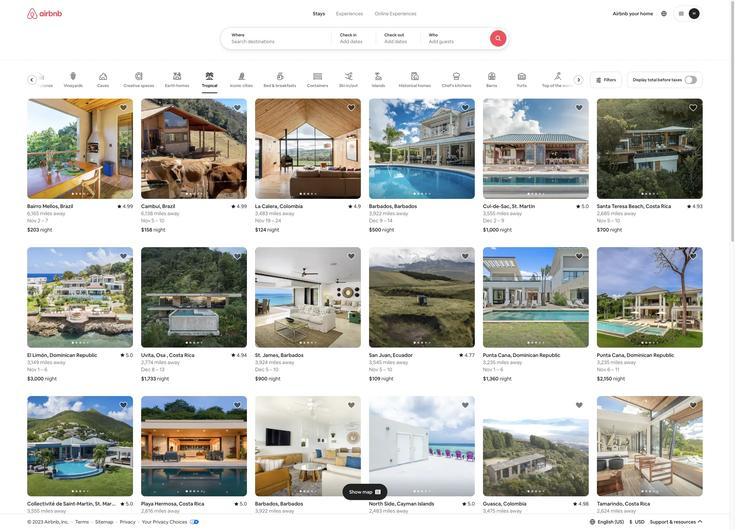 Task type: vqa. For each thing, say whether or not it's contained in the screenshot.


Task type: describe. For each thing, give the bounding box(es) containing it.
5.0 out of 5 average rating image for playa hermosa, costa rica
[[234, 501, 247, 507]]

dec inside st. james, barbados 3,924 miles away dec 5 – 10 $900 night
[[255, 366, 265, 373]]

3,922 for barbados, barbados 3,922 miles away dec 9 – 14 $500 night
[[369, 210, 382, 217]]

chef's kitchens
[[442, 83, 471, 88]]

nov inside santa teresa beach, costa rica 2,685 miles away nov 5 – 10 $700 night
[[597, 218, 606, 224]]

add to wishlist: cul-de-sac, st. martin image
[[575, 104, 583, 112]]

add inside who add guests
[[429, 38, 438, 45]]

miles inside the cambuí, brazil 6,138 miles away nov 5 – 10 $158 night
[[154, 210, 166, 217]]

earth homes
[[165, 83, 189, 88]]

– inside st. james, barbados 3,924 miles away dec 5 – 10 $900 night
[[270, 366, 272, 373]]

6 for punta cana, dominican republic 3,235 miles away nov 1 – 6 $1,360 night
[[500, 366, 503, 373]]

– inside barbados, barbados 3,922 miles away dec 9 – 14 $500 night
[[384, 218, 386, 224]]

bairro mellos, brazil 6,165 miles away nov 2 – 7 $203 night
[[27, 203, 73, 233]]

miles inside "cul-de-sac, st. martin 3,555 miles away dec 2 – 9 $1,000 night"
[[497, 210, 509, 217]]

tamarindo,
[[597, 501, 624, 507]]

where
[[232, 32, 245, 38]]

side,
[[384, 501, 396, 507]]

guasca, colombia 3,475 miles away
[[483, 501, 527, 514]]

top
[[542, 83, 549, 88]]

away inside "cul-de-sac, st. martin 3,555 miles away dec 2 – 9 $1,000 night"
[[510, 210, 522, 217]]

night inside bairro mellos, brazil 6,165 miles away nov 2 – 7 $203 night
[[40, 227, 52, 233]]

5.0 for cul-de-sac, st. martin
[[582, 203, 589, 210]]

rica inside 'tamarindo, costa rica 2,624 miles away nov 19 – 24'
[[640, 501, 650, 507]]

privacy link
[[120, 519, 135, 525]]

5 inside santa teresa beach, costa rica 2,685 miles away nov 5 – 10 $700 night
[[607, 218, 610, 224]]

– inside 'tamarindo, costa rica 2,624 miles away nov 19 – 24'
[[614, 515, 616, 522]]

support & resources button
[[650, 519, 703, 525]]

4.77 out of 5 average rating image
[[459, 352, 475, 359]]

add to wishlist: guasca, colombia image
[[575, 401, 583, 410]]

away inside san juan, ecuador 3,545 miles away nov 5 – 10 $109 night
[[396, 359, 408, 366]]

6 inside 3,555 miles away nov 1 – 6
[[45, 515, 47, 522]]

total
[[648, 77, 657, 83]]

$
[[630, 519, 632, 525]]

$ usd
[[630, 519, 645, 525]]

online experiences link
[[369, 7, 423, 20]]

10 inside st. james, barbados 3,924 miles away dec 5 – 10 $900 night
[[273, 366, 279, 373]]

limón,
[[32, 352, 48, 359]]

barns
[[486, 83, 497, 88]]

who
[[429, 32, 438, 38]]

– inside punta cana, dominican republic 3,235 miles away nov 6 – 11 $2,150 night
[[612, 366, 614, 373]]

5.0 for playa hermosa, costa rica
[[240, 501, 247, 507]]

dominican for $1,360
[[513, 352, 539, 359]]

punta for punta cana, dominican republic 3,235 miles away nov 6 – 11 $2,150 night
[[597, 352, 611, 359]]

6 inside punta cana, dominican republic 3,235 miles away nov 6 – 11 $2,150 night
[[607, 366, 610, 373]]

1 for 3,149
[[38, 366, 40, 373]]

night inside punta cana, dominican republic 3,235 miles away nov 1 – 6 $1,360 night
[[500, 376, 512, 382]]

costa inside santa teresa beach, costa rica 2,685 miles away nov 5 – 10 $700 night
[[646, 203, 660, 210]]

nov inside playa hermosa, costa rica 2,616 miles away nov 1 – 6
[[141, 515, 150, 522]]

martin
[[519, 203, 535, 210]]

nov inside the cambuí, brazil 6,138 miles away nov 5 – 10 $158 night
[[141, 218, 150, 224]]

ski-
[[339, 83, 346, 88]]

,
[[167, 352, 168, 359]]

add to wishlist: st. james, barbados image
[[347, 253, 356, 261]]

cana, for 11
[[612, 352, 626, 359]]

night inside san juan, ecuador 3,545 miles away nov 5 – 10 $109 night
[[382, 376, 394, 382]]

add to wishlist: tamarindo, costa rica image
[[689, 401, 697, 410]]

away inside playa hermosa, costa rica 2,616 miles away nov 1 – 6
[[168, 508, 180, 514]]

chef's
[[442, 83, 454, 88]]

4.94
[[237, 352, 247, 359]]

away inside la calera, colombia 3,483 miles away nov 19 – 24 $124 night
[[282, 210, 294, 217]]

support
[[650, 519, 669, 525]]

yurts
[[517, 83, 527, 88]]

terms
[[75, 519, 89, 525]]

nov inside punta cana, dominican republic 3,235 miles away nov 1 – 6 $1,360 night
[[483, 366, 492, 373]]

airbnb,
[[44, 519, 60, 525]]

night inside st. james, barbados 3,924 miles away dec 5 – 10 $900 night
[[269, 376, 281, 382]]

add to wishlist: playa hermosa, costa rica image
[[233, 401, 242, 410]]

4.93 out of 5 average rating image
[[687, 203, 703, 210]]

$3,000
[[27, 376, 44, 382]]

cana, for 6
[[498, 352, 512, 359]]

bed & breakfasts
[[264, 83, 296, 88]]

5.0 out of 5 average rating image for cul-de-sac, st. martin
[[576, 203, 589, 210]]

brazil inside the cambuí, brazil 6,138 miles away nov 5 – 10 $158 night
[[162, 203, 175, 210]]

1 privacy from the left
[[120, 519, 135, 525]]

guests
[[439, 38, 454, 45]]

3,149
[[27, 359, 39, 366]]

6,165
[[27, 210, 39, 217]]

pianos
[[40, 83, 53, 88]]

1 horizontal spatial add to wishlist: barbados, barbados image
[[461, 104, 469, 112]]

historical
[[399, 83, 417, 88]]

show map
[[349, 489, 373, 495]]

away inside barbados, barbados 3,922 miles away dec 9 – 14 $500 night
[[396, 210, 408, 217]]

miles inside barbados, barbados 3,922 miles away
[[269, 508, 281, 514]]

st. inside st. james, barbados 3,924 miles away dec 5 – 10 $900 night
[[255, 352, 262, 359]]

cul-
[[483, 203, 493, 210]]

5 inside st. james, barbados 3,924 miles away dec 5 – 10 $900 night
[[266, 366, 269, 373]]

none search field containing stays
[[220, 0, 528, 50]]

5 inside the cambuí, brazil 6,138 miles away nov 5 – 10 $158 night
[[152, 218, 154, 224]]

sitemap
[[95, 519, 113, 525]]

stays button
[[307, 7, 330, 20]]

cambuí,
[[141, 203, 161, 210]]

nov inside el limón, dominican republic 3,149 miles away nov 1 – 6 $3,000 night
[[27, 366, 37, 373]]

– inside bairro mellos, brazil 6,165 miles away nov 2 – 7 $203 night
[[42, 218, 44, 224]]

1 for 3,235
[[493, 366, 496, 373]]

$124
[[255, 227, 266, 233]]

3,555 inside "cul-de-sac, st. martin 3,555 miles away dec 2 – 9 $1,000 night"
[[483, 210, 496, 217]]

cities
[[242, 83, 253, 88]]

dominican for $2,150
[[627, 352, 653, 359]]

away inside el limón, dominican republic 3,149 miles away nov 1 – 6 $3,000 night
[[53, 359, 65, 366]]

4 · from the left
[[138, 519, 139, 525]]

santa teresa beach, costa rica 2,685 miles away nov 5 – 10 $700 night
[[597, 203, 671, 233]]

night inside la calera, colombia 3,483 miles away nov 19 – 24 $124 night
[[267, 227, 279, 233]]

dec inside uvita, osa , costa rica 2,774 miles away dec 8 – 13 $1,733 night
[[141, 366, 151, 373]]

10 inside the cambuí, brazil 6,138 miles away nov 5 – 10 $158 night
[[159, 218, 164, 224]]

vineyards
[[64, 83, 83, 88]]

2,616
[[141, 508, 153, 514]]

2,483
[[369, 508, 382, 514]]

$1,360
[[483, 376, 499, 382]]

6 for el limón, dominican republic 3,149 miles away nov 1 – 6 $3,000 night
[[45, 366, 47, 373]]

dominican for $3,000
[[50, 352, 75, 359]]

4.9
[[354, 203, 361, 210]]

6,138
[[141, 210, 153, 217]]

rica inside uvita, osa , costa rica 2,774 miles away dec 8 – 13 $1,733 night
[[184, 352, 194, 359]]

9 inside "cul-de-sac, st. martin 3,555 miles away dec 2 – 9 $1,000 night"
[[501, 218, 504, 224]]

13
[[160, 366, 165, 373]]

miles inside guasca, colombia 3,475 miles away
[[497, 508, 509, 514]]

costa inside playa hermosa, costa rica 2,616 miles away nov 1 – 6
[[179, 501, 193, 507]]

display total before taxes button
[[627, 72, 703, 88]]

home
[[640, 11, 653, 17]]

osa
[[156, 352, 166, 359]]

3,924
[[255, 359, 268, 366]]

teresa
[[612, 203, 628, 210]]

add to wishlist: la calera, colombia image
[[347, 104, 356, 112]]

rica inside playa hermosa, costa rica 2,616 miles away nov 1 – 6
[[194, 501, 204, 507]]

3,545
[[369, 359, 382, 366]]

$158
[[141, 227, 152, 233]]

experiences button
[[330, 7, 369, 20]]

la calera, colombia 3,483 miles away nov 19 – 24 $124 night
[[255, 203, 303, 233]]

rica inside santa teresa beach, costa rica 2,685 miles away nov 5 – 10 $700 night
[[661, 203, 671, 210]]

$1,000
[[483, 227, 499, 233]]

miles inside barbados, barbados 3,922 miles away dec 9 – 14 $500 night
[[383, 210, 395, 217]]

support & resources
[[650, 519, 696, 525]]

away inside uvita, osa , costa rica 2,774 miles away dec 8 – 13 $1,733 night
[[168, 359, 180, 366]]

guasca,
[[483, 501, 502, 507]]

© 2023 airbnb, inc. ·
[[27, 519, 73, 525]]

miles inside el limón, dominican republic 3,149 miles away nov 1 – 6 $3,000 night
[[40, 359, 52, 366]]

juan,
[[379, 352, 392, 359]]

away inside guasca, colombia 3,475 miles away
[[510, 508, 522, 514]]

beach,
[[629, 203, 645, 210]]

add to wishlist: collectivité de saint-martin, st. martin image
[[119, 401, 128, 410]]

brazil inside bairro mellos, brazil 6,165 miles away nov 2 – 7 $203 night
[[60, 203, 73, 210]]

6 for playa hermosa, costa rica 2,616 miles away nov 1 – 6
[[158, 515, 161, 522]]

display total before taxes
[[633, 77, 682, 83]]

republic for el limón, dominican republic 3,149 miles away nov 1 – 6 $3,000 night
[[76, 352, 97, 359]]

4.94 out of 5 average rating image
[[231, 352, 247, 359]]

filters
[[604, 77, 616, 83]]

away inside the cambuí, brazil 6,138 miles away nov 5 – 10 $158 night
[[167, 210, 179, 217]]

airbnb your home link
[[609, 6, 657, 21]]

away inside 'tamarindo, costa rica 2,624 miles away nov 19 – 24'
[[624, 508, 636, 514]]

top of the world
[[542, 83, 574, 88]]

2 · from the left
[[92, 519, 93, 525]]

add to wishlist: el limón, dominican republic image
[[119, 253, 128, 261]]

3 · from the left
[[116, 519, 117, 525]]

5 inside san juan, ecuador 3,545 miles away nov 5 – 10 $109 night
[[380, 366, 382, 373]]

uvita,
[[141, 352, 155, 359]]

nov inside san juan, ecuador 3,545 miles away nov 5 – 10 $109 night
[[369, 366, 378, 373]]

barbados inside st. james, barbados 3,924 miles away dec 5 – 10 $900 night
[[281, 352, 303, 359]]

san
[[369, 352, 378, 359]]

Where field
[[232, 38, 321, 45]]

9 inside barbados, barbados 3,922 miles away dec 9 – 14 $500 night
[[380, 218, 383, 224]]

calera,
[[262, 203, 279, 210]]

night inside punta cana, dominican republic 3,235 miles away nov 6 – 11 $2,150 night
[[613, 376, 625, 382]]

check for check in add dates
[[340, 32, 352, 38]]

check out add dates
[[384, 32, 407, 45]]

$500
[[369, 227, 381, 233]]

uvita, osa , costa rica 2,774 miles away dec 8 – 13 $1,733 night
[[141, 352, 194, 382]]

add to wishlist: punta cana, dominican republic image for punta cana, dominican republic 3,235 miles away nov 1 – 6 $1,360 night
[[575, 253, 583, 261]]

5.0 for el limón, dominican republic
[[126, 352, 133, 359]]

– inside el limón, dominican republic 3,149 miles away nov 1 – 6 $3,000 night
[[41, 366, 43, 373]]

dec inside "cul-de-sac, st. martin 3,555 miles away dec 2 – 9 $1,000 night"
[[483, 218, 493, 224]]

– inside la calera, colombia 3,483 miles away nov 19 – 24 $124 night
[[272, 218, 274, 224]]

19 for 3,483
[[266, 218, 271, 224]]

miles inside san juan, ecuador 3,545 miles away nov 5 – 10 $109 night
[[383, 359, 395, 366]]

$109
[[369, 376, 380, 382]]

away inside the north side, cayman islands 2,483 miles away
[[396, 508, 408, 514]]

miles inside 3,555 miles away nov 1 – 6
[[41, 508, 53, 514]]

& for bed
[[272, 83, 275, 88]]

miles inside the north side, cayman islands 2,483 miles away
[[383, 508, 395, 514]]

miles inside la calera, colombia 3,483 miles away nov 19 – 24 $124 night
[[269, 210, 281, 217]]

night inside uvita, osa , costa rica 2,774 miles away dec 8 – 13 $1,733 night
[[157, 376, 169, 382]]

cambuí, brazil 6,138 miles away nov 5 – 10 $158 night
[[141, 203, 179, 233]]

©
[[27, 519, 31, 525]]

– inside san juan, ecuador 3,545 miles away nov 5 – 10 $109 night
[[383, 366, 386, 373]]

the
[[555, 83, 562, 88]]

punta cana, dominican republic 3,235 miles away nov 6 – 11 $2,150 night
[[597, 352, 674, 382]]

miles inside punta cana, dominican republic 3,235 miles away nov 1 – 6 $1,360 night
[[497, 359, 509, 366]]

away inside punta cana, dominican republic 3,235 miles away nov 6 – 11 $2,150 night
[[624, 359, 636, 366]]

(us)
[[615, 519, 624, 525]]

online
[[375, 11, 389, 17]]

islands inside the north side, cayman islands 2,483 miles away
[[418, 501, 434, 507]]

4.93
[[693, 203, 703, 210]]

english (us) button
[[590, 519, 624, 525]]

4.99 out of 5 average rating image for cambuí, brazil 6,138 miles away nov 5 – 10 $158 night
[[231, 203, 247, 210]]

night inside barbados, barbados 3,922 miles away dec 9 – 14 $500 night
[[382, 227, 394, 233]]



Task type: locate. For each thing, give the bounding box(es) containing it.
miles inside punta cana, dominican republic 3,235 miles away nov 6 – 11 $2,150 night
[[611, 359, 623, 366]]

homes for earth homes
[[176, 83, 189, 88]]

dominican
[[50, 352, 75, 359], [513, 352, 539, 359], [627, 352, 653, 359]]

1 inside punta cana, dominican republic 3,235 miles away nov 1 – 6 $1,360 night
[[493, 366, 496, 373]]

0 horizontal spatial add to wishlist: punta cana, dominican republic image
[[575, 253, 583, 261]]

1 vertical spatial 24
[[617, 515, 623, 522]]

10 inside santa teresa beach, costa rica 2,685 miles away nov 5 – 10 $700 night
[[615, 218, 620, 224]]

6 inside playa hermosa, costa rica 2,616 miles away nov 1 – 6
[[158, 515, 161, 522]]

7
[[45, 218, 48, 224]]

2 punta from the left
[[597, 352, 611, 359]]

brazil right the mellos,
[[60, 203, 73, 210]]

4.99 left cambuí, at the left top of the page
[[123, 203, 133, 210]]

night right $1,000
[[500, 227, 512, 233]]

2 cana, from the left
[[612, 352, 626, 359]]

9
[[380, 218, 383, 224], [501, 218, 504, 224]]

4.98 out of 5 average rating image
[[573, 501, 589, 507]]

4.99 left la
[[237, 203, 247, 210]]

check left "out"
[[384, 32, 397, 38]]

st. up 3,924 on the left bottom
[[255, 352, 262, 359]]

1 republic from the left
[[76, 352, 97, 359]]

usd
[[635, 519, 645, 525]]

dominican inside punta cana, dominican republic 3,235 miles away nov 1 – 6 $1,360 night
[[513, 352, 539, 359]]

st. right sac,
[[512, 203, 518, 210]]

0 horizontal spatial &
[[272, 83, 275, 88]]

barbados, barbados 3,922 miles away
[[255, 501, 303, 514]]

add down experiences button
[[340, 38, 349, 45]]

miles inside santa teresa beach, costa rica 2,685 miles away nov 5 – 10 $700 night
[[611, 210, 623, 217]]

1 horizontal spatial barbados,
[[369, 203, 393, 210]]

3,555 up ©
[[27, 508, 40, 514]]

nov down 3,483
[[255, 218, 264, 224]]

dominican inside punta cana, dominican republic 3,235 miles away nov 6 – 11 $2,150 night
[[627, 352, 653, 359]]

add to wishlist: barbados, barbados image
[[461, 104, 469, 112], [347, 401, 356, 410]]

2 dates from the left
[[395, 38, 407, 45]]

1 right ©
[[38, 515, 40, 522]]

0 horizontal spatial islands
[[372, 83, 385, 88]]

nov down 3,149
[[27, 366, 37, 373]]

add to wishlist: santa teresa beach, costa rica image
[[689, 104, 697, 112]]

hermosa,
[[155, 501, 178, 507]]

6
[[45, 366, 47, 373], [500, 366, 503, 373], [607, 366, 610, 373], [45, 515, 47, 522], [158, 515, 161, 522]]

de-
[[493, 203, 501, 210]]

0 vertical spatial islands
[[372, 83, 385, 88]]

1 horizontal spatial st.
[[512, 203, 518, 210]]

$2,150
[[597, 376, 612, 382]]

dates down "out"
[[395, 38, 407, 45]]

mellos,
[[42, 203, 59, 210]]

colombia inside la calera, colombia 3,483 miles away nov 19 – 24 $124 night
[[280, 203, 303, 210]]

check in add dates
[[340, 32, 363, 45]]

10 down juan,
[[387, 366, 392, 373]]

add to wishlist: punta cana, dominican republic image for punta cana, dominican republic 3,235 miles away nov 6 – 11 $2,150 night
[[689, 253, 697, 261]]

night right $124 on the top left of the page
[[267, 227, 279, 233]]

0 horizontal spatial 24
[[275, 218, 281, 224]]

0 horizontal spatial dominican
[[50, 352, 75, 359]]

2 inside "cul-de-sac, st. martin 3,555 miles away dec 2 – 9 $1,000 night"
[[494, 218, 497, 224]]

rica left 4.93 out of 5 average rating image
[[661, 203, 671, 210]]

19 for 2,624
[[607, 515, 613, 522]]

james,
[[263, 352, 280, 359]]

2 experiences from the left
[[390, 11, 417, 17]]

nov down 6,165
[[27, 218, 37, 224]]

nov inside 3,555 miles away nov 1 – 6
[[27, 515, 37, 522]]

19 down 2,624
[[607, 515, 613, 522]]

3,235 for 1
[[483, 359, 496, 366]]

2,685
[[597, 210, 610, 217]]

1 dates from the left
[[350, 38, 363, 45]]

privacy right your
[[153, 519, 169, 525]]

0 horizontal spatial check
[[340, 32, 352, 38]]

night down 7
[[40, 227, 52, 233]]

1 vertical spatial &
[[670, 519, 673, 525]]

11
[[615, 366, 619, 373]]

night inside el limón, dominican republic 3,149 miles away nov 1 – 6 $3,000 night
[[45, 376, 57, 382]]

– inside punta cana, dominican republic 3,235 miles away nov 1 – 6 $1,360 night
[[497, 366, 499, 373]]

experiences right online
[[390, 11, 417, 17]]

3,235 for 6
[[597, 359, 610, 366]]

punta for punta cana, dominican republic 3,235 miles away nov 1 – 6 $1,360 night
[[483, 352, 497, 359]]

3,555 inside 3,555 miles away nov 1 – 6
[[27, 508, 40, 514]]

night inside santa teresa beach, costa rica 2,685 miles away nov 5 – 10 $700 night
[[610, 227, 622, 233]]

st. james, barbados 3,924 miles away dec 5 – 10 $900 night
[[255, 352, 303, 382]]

· right inc.
[[72, 519, 73, 525]]

2 4.99 from the left
[[237, 203, 247, 210]]

1 up the $1,360 at the right of page
[[493, 366, 496, 373]]

1 down 3,149
[[38, 366, 40, 373]]

2 inside bairro mellos, brazil 6,165 miles away nov 2 – 7 $203 night
[[38, 218, 40, 224]]

add to wishlist: uvita, osa , costa rica image
[[233, 253, 242, 261]]

republic for punta cana, dominican republic 3,235 miles away nov 1 – 6 $1,360 night
[[540, 352, 560, 359]]

1 horizontal spatial islands
[[418, 501, 434, 507]]

night down 13
[[157, 376, 169, 382]]

nov inside 'tamarindo, costa rica 2,624 miles away nov 19 – 24'
[[597, 515, 606, 522]]

2023
[[32, 519, 43, 525]]

3 add from the left
[[429, 38, 438, 45]]

1 horizontal spatial 24
[[617, 515, 623, 522]]

cana, inside punta cana, dominican republic 3,235 miles away nov 1 – 6 $1,360 night
[[498, 352, 512, 359]]

4.99 out of 5 average rating image left cambuí, at the left top of the page
[[117, 203, 133, 210]]

nov down 2,685
[[597, 218, 606, 224]]

3,235 inside punta cana, dominican republic 3,235 miles away nov 1 – 6 $1,360 night
[[483, 359, 496, 366]]

st. inside "cul-de-sac, st. martin 3,555 miles away dec 2 – 9 $1,000 night"
[[512, 203, 518, 210]]

away inside st. james, barbados 3,924 miles away dec 5 – 10 $900 night
[[282, 359, 294, 366]]

costa inside uvita, osa , costa rica 2,774 miles away dec 8 – 13 $1,733 night
[[169, 352, 183, 359]]

4.99 out of 5 average rating image left la
[[231, 203, 247, 210]]

rica right the hermosa,
[[194, 501, 204, 507]]

rica
[[661, 203, 671, 210], [184, 352, 194, 359], [194, 501, 204, 507], [640, 501, 650, 507]]

cana, up the 11 at the bottom of the page
[[612, 352, 626, 359]]

0 horizontal spatial brazil
[[60, 203, 73, 210]]

0 horizontal spatial 3,555
[[27, 508, 40, 514]]

republic
[[76, 352, 97, 359], [540, 352, 560, 359], [654, 352, 674, 359]]

1 horizontal spatial dates
[[395, 38, 407, 45]]

1 vertical spatial colombia
[[503, 501, 527, 507]]

$1,733
[[141, 376, 156, 382]]

24 for 3,483
[[275, 218, 281, 224]]

0 horizontal spatial cana,
[[498, 352, 512, 359]]

3 republic from the left
[[654, 352, 674, 359]]

add to wishlist: bairro mellos, brazil image
[[119, 104, 128, 112]]

1 vertical spatial barbados,
[[255, 501, 279, 507]]

0 horizontal spatial republic
[[76, 352, 97, 359]]

1 horizontal spatial dominican
[[513, 352, 539, 359]]

5 down 3,545
[[380, 366, 382, 373]]

in/out
[[346, 83, 358, 88]]

0 vertical spatial 3,922
[[369, 210, 382, 217]]

brazil right cambuí, at the left top of the page
[[162, 203, 175, 210]]

5.0 out of 5 average rating image left 'uvita,'
[[120, 352, 133, 359]]

add for check out add dates
[[384, 38, 394, 45]]

miles inside uvita, osa , costa rica 2,774 miles away dec 8 – 13 $1,733 night
[[154, 359, 167, 366]]

0 horizontal spatial 2
[[38, 218, 40, 224]]

punta
[[483, 352, 497, 359], [597, 352, 611, 359]]

$203
[[27, 227, 39, 233]]

group containing iconic cities
[[27, 67, 586, 93]]

2 check from the left
[[384, 32, 397, 38]]

3 dominican from the left
[[627, 352, 653, 359]]

1 horizontal spatial 9
[[501, 218, 504, 224]]

taxes
[[672, 77, 682, 83]]

24 for 2,624
[[617, 515, 623, 522]]

2 horizontal spatial dominican
[[627, 352, 653, 359]]

1 experiences from the left
[[336, 11, 363, 17]]

4.99
[[123, 203, 133, 210], [237, 203, 247, 210]]

show map button
[[342, 484, 388, 500]]

night down the 11 at the bottom of the page
[[613, 376, 625, 382]]

· left your
[[138, 519, 139, 525]]

4.99 for bairro mellos, brazil 6,165 miles away nov 2 – 7 $203 night
[[123, 203, 133, 210]]

add to wishlist: san juan, ecuador image
[[461, 253, 469, 261]]

2 horizontal spatial 5.0 out of 5 average rating image
[[576, 203, 589, 210]]

1 horizontal spatial punta
[[597, 352, 611, 359]]

0 horizontal spatial 3,235
[[483, 359, 496, 366]]

barbados for barbados, barbados 3,922 miles away dec 9 – 14 $500 night
[[394, 203, 417, 210]]

nov up the $1,360 at the right of page
[[483, 366, 492, 373]]

3,922 inside barbados, barbados 3,922 miles away dec 9 – 14 $500 night
[[369, 210, 382, 217]]

– inside "cul-de-sac, st. martin 3,555 miles away dec 2 – 9 $1,000 night"
[[498, 218, 500, 224]]

1 vertical spatial add to wishlist: barbados, barbados image
[[347, 401, 356, 410]]

add to wishlist: punta cana, dominican republic image
[[575, 253, 583, 261], [689, 253, 697, 261]]

nov down 2,624
[[597, 515, 606, 522]]

1 4.99 from the left
[[123, 203, 133, 210]]

9 left 14
[[380, 218, 383, 224]]

tamarindo, costa rica 2,624 miles away nov 19 – 24
[[597, 501, 650, 522]]

· left the privacy 'link'
[[116, 519, 117, 525]]

check inside check in add dates
[[340, 32, 352, 38]]

1 horizontal spatial brazil
[[162, 203, 175, 210]]

2 horizontal spatial add
[[429, 38, 438, 45]]

nov down 2,616 at the bottom left of the page
[[141, 515, 150, 522]]

rica right the ","
[[184, 352, 194, 359]]

1 vertical spatial islands
[[418, 501, 434, 507]]

2 dominican from the left
[[513, 352, 539, 359]]

0 horizontal spatial 4.99 out of 5 average rating image
[[117, 203, 133, 210]]

rica up usd
[[640, 501, 650, 507]]

& for support
[[670, 519, 673, 525]]

4.99 out of 5 average rating image for bairro mellos, brazil 6,165 miles away nov 2 – 7 $203 night
[[117, 203, 133, 210]]

caves
[[97, 83, 109, 88]]

4.9 out of 5 average rating image
[[348, 203, 361, 210]]

islands inside 'group'
[[372, 83, 385, 88]]

homes right earth in the top left of the page
[[176, 83, 189, 88]]

& right support
[[670, 519, 673, 525]]

1 horizontal spatial add
[[384, 38, 394, 45]]

1 horizontal spatial &
[[670, 519, 673, 525]]

1 add from the left
[[340, 38, 349, 45]]

24 inside 'tamarindo, costa rica 2,624 miles away nov 19 – 24'
[[617, 515, 623, 522]]

add inside check in add dates
[[340, 38, 349, 45]]

0 vertical spatial &
[[272, 83, 275, 88]]

10 inside san juan, ecuador 3,545 miles away nov 5 – 10 $109 night
[[387, 366, 392, 373]]

add to wishlist: north side, cayman islands image
[[461, 401, 469, 410]]

1 brazil from the left
[[60, 203, 73, 210]]

costa right beach,
[[646, 203, 660, 210]]

5.0 out of 5 average rating image
[[120, 352, 133, 359], [462, 501, 475, 507]]

republic inside punta cana, dominican republic 3,235 miles away nov 6 – 11 $2,150 night
[[654, 352, 674, 359]]

barbados for barbados, barbados 3,922 miles away
[[280, 501, 303, 507]]

10 down cambuí, at the left top of the page
[[159, 218, 164, 224]]

experiences inside button
[[336, 11, 363, 17]]

2 3,235 from the left
[[597, 359, 610, 366]]

2 add to wishlist: punta cana, dominican republic image from the left
[[689, 253, 697, 261]]

costa inside 'tamarindo, costa rica 2,624 miles away nov 19 – 24'
[[625, 501, 639, 507]]

spaces
[[141, 83, 154, 88]]

dates inside check in add dates
[[350, 38, 363, 45]]

0 horizontal spatial colombia
[[280, 203, 303, 210]]

0 vertical spatial barbados
[[394, 203, 417, 210]]

1 inside 3,555 miles away nov 1 – 6
[[38, 515, 40, 522]]

miles inside playa hermosa, costa rica 2,616 miles away nov 1 – 6
[[154, 508, 166, 514]]

barbados, inside barbados, barbados 3,922 miles away
[[255, 501, 279, 507]]

creative
[[124, 83, 140, 88]]

1 horizontal spatial experiences
[[390, 11, 417, 17]]

19 down 3,483
[[266, 218, 271, 224]]

1 punta from the left
[[483, 352, 497, 359]]

2 4.99 out of 5 average rating image from the left
[[231, 203, 247, 210]]

nov down 6,138
[[141, 218, 150, 224]]

playa
[[141, 501, 154, 507]]

&
[[272, 83, 275, 88], [670, 519, 673, 525]]

nov inside la calera, colombia 3,483 miles away nov 19 – 24 $124 night
[[255, 218, 264, 224]]

1 vertical spatial 3,922
[[255, 508, 268, 514]]

night right $3,000
[[45, 376, 57, 382]]

homes right historical
[[418, 83, 431, 88]]

what can we help you find? tab list
[[307, 7, 369, 20]]

costa up the choices
[[179, 501, 193, 507]]

1 horizontal spatial 3,922
[[369, 210, 382, 217]]

0 horizontal spatial dates
[[350, 38, 363, 45]]

0 horizontal spatial homes
[[176, 83, 189, 88]]

0 horizontal spatial punta
[[483, 352, 497, 359]]

your privacy choices
[[142, 519, 187, 525]]

0 vertical spatial 3,555
[[483, 210, 496, 217]]

0 horizontal spatial add
[[340, 38, 349, 45]]

your
[[629, 11, 639, 17]]

1 vertical spatial 19
[[607, 515, 613, 522]]

night right $900
[[269, 376, 281, 382]]

0 horizontal spatial 19
[[266, 218, 271, 224]]

punta inside punta cana, dominican republic 3,235 miles away nov 1 – 6 $1,360 night
[[483, 352, 497, 359]]

north
[[369, 501, 383, 507]]

punta up $2,150
[[597, 352, 611, 359]]

republic for punta cana, dominican republic 3,235 miles away nov 6 – 11 $2,150 night
[[654, 352, 674, 359]]

map
[[363, 489, 373, 495]]

3,235 up $2,150
[[597, 359, 610, 366]]

1 horizontal spatial colombia
[[503, 501, 527, 507]]

barbados, barbados 3,922 miles away dec 9 – 14 $500 night
[[369, 203, 417, 233]]

0 horizontal spatial add to wishlist: barbados, barbados image
[[347, 401, 356, 410]]

night down 14
[[382, 227, 394, 233]]

profile element
[[433, 0, 703, 27]]

1 horizontal spatial cana,
[[612, 352, 626, 359]]

2 horizontal spatial republic
[[654, 352, 674, 359]]

& right bed
[[272, 83, 275, 88]]

check inside check out add dates
[[384, 32, 397, 38]]

group
[[27, 67, 586, 93], [27, 99, 133, 199], [141, 99, 247, 199], [255, 99, 361, 199], [369, 99, 475, 199], [483, 99, 589, 199], [597, 99, 703, 199], [27, 247, 133, 348], [141, 247, 247, 348], [255, 247, 361, 348], [369, 247, 475, 348], [483, 247, 589, 348], [597, 247, 703, 348], [27, 396, 133, 497], [141, 396, 247, 497], [255, 396, 361, 497], [369, 396, 475, 497], [483, 396, 589, 497], [597, 396, 703, 497]]

dec
[[369, 218, 379, 224], [483, 218, 493, 224], [141, 366, 151, 373], [255, 366, 265, 373]]

barbados, for barbados, barbados 3,922 miles away
[[255, 501, 279, 507]]

colombia right calera,
[[280, 203, 303, 210]]

night right $700
[[610, 227, 622, 233]]

check left "in"
[[340, 32, 352, 38]]

choices
[[170, 519, 187, 525]]

1 horizontal spatial 5.0 out of 5 average rating image
[[234, 501, 247, 507]]

0 vertical spatial barbados,
[[369, 203, 393, 210]]

before
[[658, 77, 671, 83]]

24 left $ at the right of the page
[[617, 515, 623, 522]]

away inside 3,555 miles away nov 1 – 6
[[54, 508, 66, 514]]

0 horizontal spatial st.
[[255, 352, 262, 359]]

nov down 3,545
[[369, 366, 378, 373]]

dec down 2,774
[[141, 366, 151, 373]]

24 down calera,
[[275, 218, 281, 224]]

night inside the cambuí, brazil 6,138 miles away nov 5 – 10 $158 night
[[153, 227, 166, 233]]

add to wishlist: cambuí, brazil image
[[233, 104, 242, 112]]

display
[[633, 77, 647, 83]]

2 2 from the left
[[494, 218, 497, 224]]

nov left airbnb,
[[27, 515, 37, 522]]

– inside santa teresa beach, costa rica 2,685 miles away nov 5 – 10 $700 night
[[611, 218, 614, 224]]

$900
[[255, 376, 267, 382]]

2 republic from the left
[[540, 352, 560, 359]]

punta inside punta cana, dominican republic 3,235 miles away nov 6 – 11 $2,150 night
[[597, 352, 611, 359]]

stays tab panel
[[220, 27, 528, 50]]

republic inside punta cana, dominican republic 3,235 miles away nov 1 – 6 $1,360 night
[[540, 352, 560, 359]]

10 down teresa
[[615, 218, 620, 224]]

1 cana, from the left
[[498, 352, 512, 359]]

– inside playa hermosa, costa rica 2,616 miles away nov 1 – 6
[[155, 515, 157, 522]]

19
[[266, 218, 271, 224], [607, 515, 613, 522]]

3,483
[[255, 210, 268, 217]]

3,555 miles away nov 1 – 6
[[27, 508, 66, 522]]

1 horizontal spatial add to wishlist: punta cana, dominican republic image
[[689, 253, 697, 261]]

1 horizontal spatial 4.99 out of 5 average rating image
[[231, 203, 247, 210]]

night right $109
[[382, 376, 394, 382]]

2 brazil from the left
[[162, 203, 175, 210]]

1 horizontal spatial 2
[[494, 218, 497, 224]]

4.99 for cambuí, brazil 6,138 miles away nov 5 – 10 $158 night
[[237, 203, 247, 210]]

1 down 2,616 at the bottom left of the page
[[152, 515, 154, 522]]

colombia inside guasca, colombia 3,475 miles away
[[503, 501, 527, 507]]

miles inside 'tamarindo, costa rica 2,624 miles away nov 19 – 24'
[[611, 508, 623, 514]]

dates for check in add dates
[[350, 38, 363, 45]]

0 vertical spatial 24
[[275, 218, 281, 224]]

1 horizontal spatial 19
[[607, 515, 613, 522]]

night inside "cul-de-sac, st. martin 3,555 miles away dec 2 – 9 $1,000 night"
[[500, 227, 512, 233]]

1 2 from the left
[[38, 218, 40, 224]]

nov inside bairro mellos, brazil 6,165 miles away nov 2 – 7 $203 night
[[27, 218, 37, 224]]

costa up $ at the right of the page
[[625, 501, 639, 507]]

nov up $2,150
[[597, 366, 606, 373]]

5
[[152, 218, 154, 224], [607, 218, 610, 224], [266, 366, 269, 373], [380, 366, 382, 373]]

1 vertical spatial 3,555
[[27, 508, 40, 514]]

1 horizontal spatial privacy
[[153, 519, 169, 525]]

1 horizontal spatial republic
[[540, 352, 560, 359]]

colombia
[[280, 203, 303, 210], [503, 501, 527, 507]]

1 dominican from the left
[[50, 352, 75, 359]]

2 add from the left
[[384, 38, 394, 45]]

2 9 from the left
[[501, 218, 504, 224]]

1 for 2,616
[[152, 515, 154, 522]]

0 horizontal spatial 5.0 out of 5 average rating image
[[120, 352, 133, 359]]

5.0 out of 5 average rating image
[[576, 203, 589, 210], [120, 501, 133, 507], [234, 501, 247, 507]]

dec inside barbados, barbados 3,922 miles away dec 9 – 14 $500 night
[[369, 218, 379, 224]]

night right the $1,360 at the right of page
[[500, 376, 512, 382]]

1 inside playa hermosa, costa rica 2,616 miles away nov 1 – 6
[[152, 515, 154, 522]]

2 privacy from the left
[[153, 519, 169, 525]]

5 down 6,138
[[152, 218, 154, 224]]

inc.
[[61, 519, 69, 525]]

night right $158
[[153, 227, 166, 233]]

0 horizontal spatial 5.0 out of 5 average rating image
[[120, 501, 133, 507]]

punta right 4.77
[[483, 352, 497, 359]]

barbados, inside barbados, barbados 3,922 miles away dec 9 – 14 $500 night
[[369, 203, 393, 210]]

5.0 out of 5 average rating image left guasca,
[[462, 501, 475, 507]]

None search field
[[220, 0, 528, 50]]

2 vertical spatial barbados
[[280, 501, 303, 507]]

add for check in add dates
[[340, 38, 349, 45]]

· right terms
[[92, 519, 93, 525]]

night
[[40, 227, 52, 233], [153, 227, 166, 233], [267, 227, 279, 233], [382, 227, 394, 233], [500, 227, 512, 233], [610, 227, 622, 233], [45, 376, 57, 382], [157, 376, 169, 382], [269, 376, 281, 382], [382, 376, 394, 382], [500, 376, 512, 382], [613, 376, 625, 382]]

costa right the ","
[[169, 352, 183, 359]]

5 down 2,685
[[607, 218, 610, 224]]

bed
[[264, 83, 271, 88]]

3,235 up the $1,360 at the right of page
[[483, 359, 496, 366]]

2 left 7
[[38, 218, 40, 224]]

0 vertical spatial 19
[[266, 218, 271, 224]]

breakfasts
[[276, 83, 296, 88]]

add down who
[[429, 38, 438, 45]]

1 horizontal spatial 4.99
[[237, 203, 247, 210]]

1 horizontal spatial 3,555
[[483, 210, 496, 217]]

1 vertical spatial barbados
[[281, 352, 303, 359]]

4.99 out of 5 average rating image
[[117, 203, 133, 210], [231, 203, 247, 210]]

10 down james,
[[273, 366, 279, 373]]

2,774
[[141, 359, 153, 366]]

iconic
[[230, 83, 242, 88]]

2 up $1,000
[[494, 218, 497, 224]]

3,475
[[483, 508, 495, 514]]

away inside barbados, barbados 3,922 miles away
[[282, 508, 294, 514]]

islands right cayman
[[418, 501, 434, 507]]

– inside the cambuí, brazil 6,138 miles away nov 5 – 10 $158 night
[[155, 218, 158, 224]]

6 inside el limón, dominican republic 3,149 miles away nov 1 – 6 $3,000 night
[[45, 366, 47, 373]]

english (us)
[[598, 519, 624, 525]]

1 3,235 from the left
[[483, 359, 496, 366]]

dec down 3,924 on the left bottom
[[255, 366, 265, 373]]

show
[[349, 489, 362, 495]]

0 horizontal spatial barbados,
[[255, 501, 279, 507]]

3,235
[[483, 359, 496, 366], [597, 359, 610, 366]]

check for check out add dates
[[384, 32, 397, 38]]

1 horizontal spatial homes
[[418, 83, 431, 88]]

homes for historical homes
[[418, 83, 431, 88]]

republic inside el limón, dominican republic 3,149 miles away nov 1 – 6 $3,000 night
[[76, 352, 97, 359]]

ski-in/out
[[339, 83, 358, 88]]

dec up $1,000
[[483, 218, 493, 224]]

san juan, ecuador 3,545 miles away nov 5 – 10 $109 night
[[369, 352, 413, 382]]

0 horizontal spatial privacy
[[120, 519, 135, 525]]

1 horizontal spatial 3,235
[[597, 359, 610, 366]]

el
[[27, 352, 31, 359]]

0 horizontal spatial experiences
[[336, 11, 363, 17]]

cana, up the $1,360 at the right of page
[[498, 352, 512, 359]]

5 down 3,924 on the left bottom
[[266, 366, 269, 373]]

add down online experiences
[[384, 38, 394, 45]]

privacy left your
[[120, 519, 135, 525]]

resources
[[674, 519, 696, 525]]

terms link
[[75, 519, 89, 525]]

3,922 for barbados, barbados 3,922 miles away
[[255, 508, 268, 514]]

away inside santa teresa beach, costa rica 2,685 miles away nov 5 – 10 $700 night
[[624, 210, 636, 217]]

1 4.99 out of 5 average rating image from the left
[[117, 203, 133, 210]]

1 add to wishlist: punta cana, dominican republic image from the left
[[575, 253, 583, 261]]

dates inside check out add dates
[[395, 38, 407, 45]]

experiences up "in"
[[336, 11, 363, 17]]

– inside 3,555 miles away nov 1 – 6
[[41, 515, 43, 522]]

0 vertical spatial 5.0 out of 5 average rating image
[[120, 352, 133, 359]]

1 · from the left
[[72, 519, 73, 525]]

nov
[[27, 218, 37, 224], [141, 218, 150, 224], [255, 218, 264, 224], [597, 218, 606, 224], [27, 366, 37, 373], [369, 366, 378, 373], [483, 366, 492, 373], [597, 366, 606, 373], [27, 515, 37, 522], [141, 515, 150, 522], [597, 515, 606, 522]]

3,555 down cul-
[[483, 210, 496, 217]]

stays
[[313, 11, 325, 17]]

dates down "in"
[[350, 38, 363, 45]]

1 horizontal spatial 5.0 out of 5 average rating image
[[462, 501, 475, 507]]

0 horizontal spatial 4.99
[[123, 203, 133, 210]]

1 horizontal spatial check
[[384, 32, 397, 38]]

santa
[[597, 203, 611, 210]]

0 vertical spatial add to wishlist: barbados, barbados image
[[461, 104, 469, 112]]

1
[[38, 366, 40, 373], [493, 366, 496, 373], [38, 515, 40, 522], [152, 515, 154, 522]]

dec up $500
[[369, 218, 379, 224]]

dates for check out add dates
[[395, 38, 407, 45]]

barbados, for barbados, barbados 3,922 miles away dec 9 – 14 $500 night
[[369, 203, 393, 210]]

bairro
[[27, 203, 41, 210]]

1 vertical spatial st.
[[255, 352, 262, 359]]

0 horizontal spatial 9
[[380, 218, 383, 224]]

islands right in/out
[[372, 83, 385, 88]]

miles inside st. james, barbados 3,924 miles away dec 5 – 10 $900 night
[[269, 359, 281, 366]]

sac,
[[501, 203, 511, 210]]

0 vertical spatial st.
[[512, 203, 518, 210]]

1 check from the left
[[340, 32, 352, 38]]

14
[[387, 218, 393, 224]]

9 down sac,
[[501, 218, 504, 224]]

nov inside punta cana, dominican republic 3,235 miles away nov 6 – 11 $2,150 night
[[597, 366, 606, 373]]

0 horizontal spatial 3,922
[[255, 508, 268, 514]]

1 9 from the left
[[380, 218, 383, 224]]

1 vertical spatial 5.0 out of 5 average rating image
[[462, 501, 475, 507]]

$700
[[597, 227, 609, 233]]

0 vertical spatial colombia
[[280, 203, 303, 210]]

colombia right guasca,
[[503, 501, 527, 507]]

away inside bairro mellos, brazil 6,165 miles away nov 2 – 7 $203 night
[[53, 210, 65, 217]]



